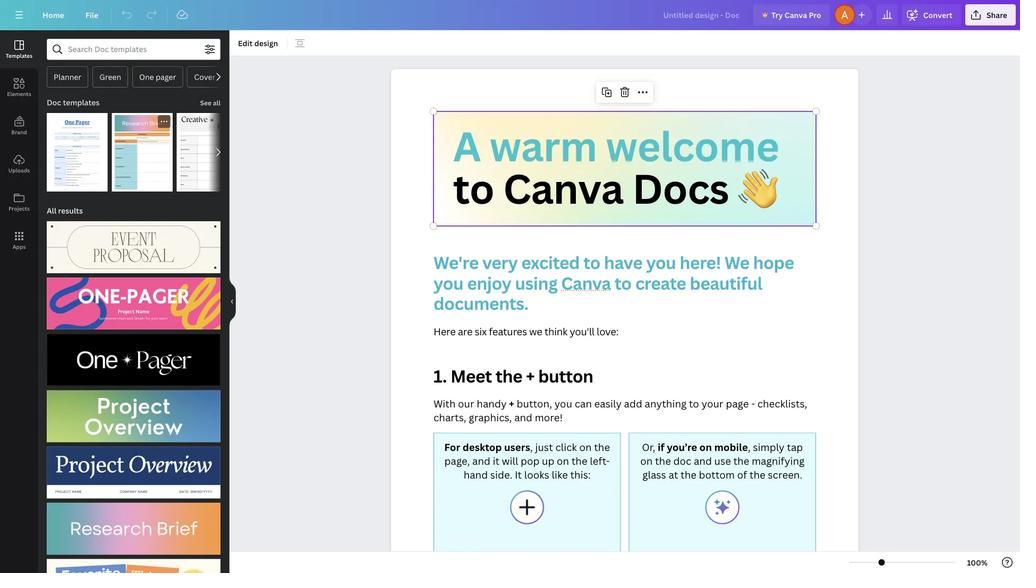 Task type: locate. For each thing, give the bounding box(es) containing it.
+
[[526, 365, 535, 388], [509, 397, 514, 411]]

canva
[[785, 10, 807, 20], [503, 161, 624, 216], [561, 272, 611, 295]]

we
[[529, 325, 542, 339]]

design
[[254, 38, 278, 48]]

the
[[496, 365, 522, 388]]

2 horizontal spatial you
[[646, 251, 676, 274]]

green button
[[93, 66, 128, 88]]

+ for the
[[526, 365, 535, 388]]

button
[[538, 365, 593, 388]]

templates
[[6, 52, 32, 59]]

anything
[[645, 397, 687, 411]]

our
[[458, 397, 474, 411]]

project overview/one-pager professional docs banner in black white sleek monochrome style group
[[47, 328, 221, 387]]

file
[[85, 10, 98, 20]]

0 horizontal spatial you
[[434, 272, 464, 295]]

1 horizontal spatial +
[[526, 365, 535, 388]]

1 vertical spatial +
[[509, 397, 514, 411]]

add
[[624, 397, 643, 411]]

pager
[[156, 72, 176, 82]]

we're very excited to have you here! we hope you enjoy using canva to create beautiful documents.
[[434, 251, 798, 315]]

creative brief doc in black and white grey editorial style image
[[177, 113, 238, 192]]

research brief docs banner in orange teal pink soft pastels style image
[[47, 504, 221, 556]]

templates button
[[0, 30, 38, 69]]

you left "can"
[[555, 397, 572, 411]]

charts,
[[434, 411, 466, 425]]

+ right the
[[526, 365, 535, 388]]

Search Doc templates search field
[[68, 39, 199, 60]]

here!
[[680, 251, 721, 274]]

0 vertical spatial +
[[526, 365, 535, 388]]

you left enjoy
[[434, 272, 464, 295]]

1.
[[434, 365, 447, 388]]

we're
[[434, 251, 479, 274]]

+ right handy at bottom
[[509, 397, 514, 411]]

to inside button, you can easily add anything to your page - checklists, charts, graphics, and more!
[[689, 397, 699, 411]]

button, you can easily add anything to your page - checklists, charts, graphics, and more!
[[434, 397, 810, 425]]

you
[[646, 251, 676, 274], [434, 272, 464, 295], [555, 397, 572, 411]]

favorite things questionnaire docs banner in blue orange green playful style group
[[47, 554, 221, 574]]

love:
[[597, 325, 619, 339]]

convert
[[924, 10, 953, 20]]

one pager doc in black and white blue light blue classic professional style group
[[47, 107, 108, 192]]

0 vertical spatial canva
[[785, 10, 807, 20]]

easily
[[594, 397, 622, 411]]

all
[[47, 206, 56, 216]]

have
[[604, 251, 643, 274]]

are
[[458, 325, 473, 339]]

one
[[139, 72, 154, 82]]

hope
[[753, 251, 794, 274]]

a warm welcome
[[453, 118, 779, 174]]

you'll
[[570, 325, 595, 339]]

more!
[[535, 411, 563, 425]]

projects button
[[0, 183, 38, 222]]

1 horizontal spatial you
[[555, 397, 572, 411]]

docs
[[633, 161, 729, 216]]

six
[[475, 325, 487, 339]]

project overview/one-pager professional docs banner in pink dark blue yellow playful abstract style group
[[47, 272, 221, 330]]

-
[[751, 397, 755, 411]]

1 vertical spatial canva
[[503, 161, 624, 216]]

to
[[453, 161, 494, 216], [584, 251, 601, 274], [615, 272, 632, 295], [689, 397, 699, 411]]

projects
[[8, 205, 30, 212]]

edit
[[238, 38, 253, 48]]

to canva docs 👋
[[453, 161, 778, 216]]

here are six features we think you'll love:
[[434, 325, 619, 339]]

none text field containing a warm welcome
[[391, 69, 859, 574]]

welcome
[[606, 118, 779, 174]]

0 horizontal spatial +
[[509, 397, 514, 411]]

2 vertical spatial canva
[[561, 272, 611, 295]]

+ for handy
[[509, 397, 514, 411]]

home link
[[34, 4, 73, 26]]

1. meet the + button
[[434, 365, 593, 388]]

canva inside try canva pro 'button'
[[785, 10, 807, 20]]

project overview/one-pager professional docs banner in pink dark blue yellow playful abstract style image
[[47, 278, 221, 330]]

create
[[635, 272, 686, 295]]

elements
[[7, 90, 31, 98]]

None text field
[[391, 69, 859, 574]]

research brief docs banner in orange teal pink soft pastels style group
[[47, 497, 221, 556]]

cover letter
[[194, 72, 237, 82]]

see all button
[[199, 92, 222, 113]]

home
[[43, 10, 64, 20]]

doc
[[47, 98, 61, 108]]

side panel tab list
[[0, 30, 38, 260]]

checklists,
[[758, 397, 808, 411]]

share button
[[966, 4, 1016, 26]]

brand
[[11, 129, 27, 136]]

you right have
[[646, 251, 676, 274]]



Task type: describe. For each thing, give the bounding box(es) containing it.
canva inside 'we're very excited to have you here! we hope you enjoy using canva to create beautiful documents.'
[[561, 272, 611, 295]]

one pager doc in black and white blue light blue classic professional style image
[[47, 113, 108, 192]]

all results
[[47, 206, 83, 216]]

try canva pro button
[[754, 4, 830, 26]]

one pager
[[139, 72, 176, 82]]

with our handy +
[[434, 397, 514, 411]]

templates
[[63, 98, 100, 108]]

excited
[[521, 251, 580, 274]]

your
[[702, 397, 724, 411]]

green
[[100, 72, 121, 82]]

with
[[434, 397, 456, 411]]

we
[[725, 251, 750, 274]]

warm
[[490, 118, 597, 174]]

doc templates button
[[46, 92, 101, 113]]

results
[[58, 206, 83, 216]]

features
[[489, 325, 527, 339]]

main menu bar
[[0, 0, 1020, 30]]

pro
[[809, 10, 822, 20]]

planner
[[54, 72, 81, 82]]

uploads
[[8, 167, 30, 174]]

100% button
[[960, 555, 995, 572]]

can
[[575, 397, 592, 411]]

page
[[726, 397, 749, 411]]

enjoy
[[467, 272, 511, 295]]

event/business proposal professional docs banner in beige dark brown warm classic style group
[[47, 215, 221, 274]]

uploads button
[[0, 145, 38, 183]]

documents.
[[434, 292, 529, 315]]

button,
[[517, 397, 552, 411]]

beautiful
[[690, 272, 763, 295]]

edit design button
[[234, 35, 282, 52]]

edit design
[[238, 38, 278, 48]]

one pager button
[[132, 66, 183, 88]]

all
[[213, 99, 221, 107]]

file button
[[77, 4, 107, 26]]

doc templates
[[47, 98, 100, 108]]

apps
[[13, 243, 26, 251]]

project overview/one-pager professional docs banner in blue white traditional corporate style image
[[47, 447, 221, 499]]

and
[[515, 411, 533, 425]]

100%
[[967, 558, 988, 568]]

canva for pro
[[785, 10, 807, 20]]

cover letter button
[[187, 66, 244, 88]]

elements button
[[0, 69, 38, 107]]

cover
[[194, 72, 215, 82]]

canva for docs
[[503, 161, 624, 216]]

project overview/one-pager professional docs banner in black white sleek monochrome style image
[[47, 334, 221, 387]]

apps button
[[0, 222, 38, 260]]

very
[[482, 251, 518, 274]]

creative brief doc in black and white grey editorial style group
[[177, 113, 238, 192]]

research brief doc in orange teal pink soft pastels style group
[[112, 113, 173, 192]]

try canva pro
[[772, 10, 822, 20]]

event/business proposal professional docs banner in beige dark brown warm classic style image
[[47, 222, 221, 274]]

using
[[515, 272, 558, 295]]

a
[[453, 118, 481, 174]]

hide image
[[229, 277, 236, 328]]

project overview docs banner in light green blue vibrant professional style group
[[47, 384, 221, 443]]

here
[[434, 325, 456, 339]]

brand button
[[0, 107, 38, 145]]

convert button
[[902, 4, 961, 26]]

handy
[[477, 397, 507, 411]]

graphics,
[[469, 411, 512, 425]]

see
[[200, 99, 212, 107]]

Design title text field
[[655, 4, 749, 26]]

planner button
[[47, 66, 88, 88]]

share
[[987, 10, 1008, 20]]

favorite things questionnaire docs banner in blue orange green playful style image
[[47, 560, 221, 574]]

project overview/one-pager professional docs banner in blue white traditional corporate style group
[[47, 441, 221, 499]]

meet
[[451, 365, 492, 388]]

project overview docs banner in light green blue vibrant professional style image
[[47, 391, 221, 443]]

see all
[[200, 99, 221, 107]]

you inside button, you can easily add anything to your page - checklists, charts, graphics, and more!
[[555, 397, 572, 411]]

research brief doc in orange teal pink soft pastels style image
[[112, 113, 173, 192]]

try
[[772, 10, 783, 20]]

👋
[[738, 161, 778, 216]]



Task type: vqa. For each thing, say whether or not it's contained in the screenshot.
Top level navigation element
no



